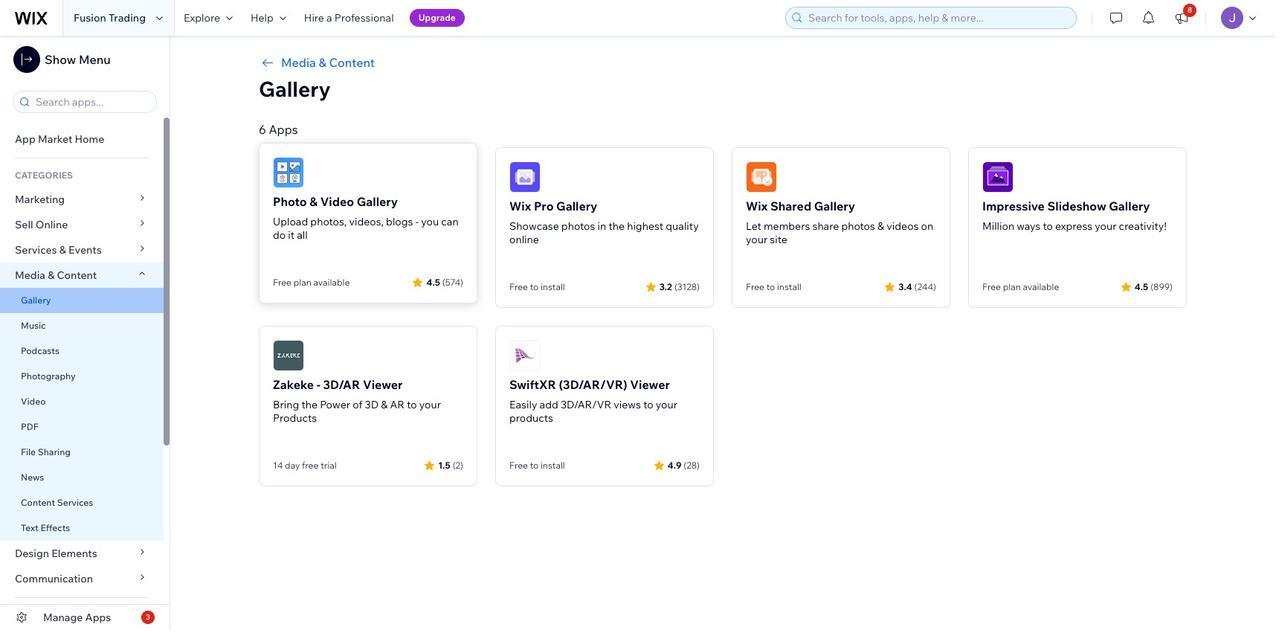 Task type: locate. For each thing, give the bounding box(es) containing it.
your inside wix shared gallery let members share photos & videos on your site
[[746, 233, 768, 246]]

available down ways
[[1023, 281, 1060, 292]]

0 vertical spatial -
[[416, 215, 419, 228]]

6
[[259, 122, 266, 137]]

apps right 'manage'
[[85, 611, 111, 624]]

- left the you
[[416, 215, 419, 228]]

4.5 left (574)
[[427, 276, 440, 288]]

impressive
[[983, 199, 1045, 214]]

8
[[1188, 5, 1193, 15]]

manage apps
[[43, 611, 111, 624]]

free for gallery
[[273, 277, 292, 288]]

photo & video gallery logo image
[[273, 157, 304, 188]]

free down let at top right
[[746, 281, 765, 292]]

1 viewer from the left
[[363, 377, 403, 392]]

8 button
[[1166, 0, 1199, 36]]

0 horizontal spatial 4.5
[[427, 276, 440, 288]]

0 vertical spatial content
[[329, 55, 375, 70]]

hire a professional link
[[295, 0, 403, 36]]

0 vertical spatial apps
[[269, 122, 298, 137]]

2 viewer from the left
[[630, 377, 670, 392]]

0 horizontal spatial video
[[21, 396, 46, 407]]

highest
[[627, 219, 664, 233]]

available
[[314, 277, 350, 288], [1023, 281, 1060, 292]]

power
[[320, 398, 351, 411]]

viewer inside swiftxr (3d/ar/vr) viewer easily add 3d/ar/vr views to your products
[[630, 377, 670, 392]]

help button
[[242, 0, 295, 36]]

to inside zakeke - 3d/ar viewer bring the power of 3d & ar to your products
[[407, 398, 417, 411]]

1 photos from the left
[[562, 219, 595, 233]]

& right photo on the left of the page
[[310, 194, 318, 209]]

2 horizontal spatial content
[[329, 55, 375, 70]]

free plan available down all
[[273, 277, 350, 288]]

viewer
[[363, 377, 403, 392], [630, 377, 670, 392]]

gallery up creativity!
[[1110, 199, 1151, 214]]

0 horizontal spatial media & content link
[[0, 263, 164, 288]]

install down showcase
[[541, 281, 565, 292]]

& left the videos
[[878, 219, 885, 233]]

0 vertical spatial services
[[15, 243, 57, 257]]

0 horizontal spatial free plan available
[[273, 277, 350, 288]]

app market home link
[[0, 126, 164, 152]]

install down site
[[777, 281, 802, 292]]

free for easily
[[510, 460, 528, 471]]

1 vertical spatial media
[[15, 269, 45, 282]]

wix left pro
[[510, 199, 531, 214]]

content down news
[[21, 497, 55, 508]]

your left site
[[746, 233, 768, 246]]

content down hire a professional
[[329, 55, 375, 70]]

viewer inside zakeke - 3d/ar viewer bring the power of 3d & ar to your products
[[363, 377, 403, 392]]

1 horizontal spatial viewer
[[630, 377, 670, 392]]

your inside swiftxr (3d/ar/vr) viewer easily add 3d/ar/vr views to your products
[[656, 398, 678, 411]]

photos,
[[311, 215, 347, 228]]

1 horizontal spatial media & content
[[281, 55, 375, 70]]

6 apps
[[259, 122, 298, 137]]

1 horizontal spatial photos
[[842, 219, 876, 233]]

to right views
[[644, 398, 654, 411]]

1 vertical spatial -
[[317, 377, 321, 392]]

plan down all
[[294, 277, 312, 288]]

media & content down services & events
[[15, 269, 97, 282]]

& inside wix shared gallery let members share photos & videos on your site
[[878, 219, 885, 233]]

content down services & events link
[[57, 269, 97, 282]]

0 horizontal spatial apps
[[85, 611, 111, 624]]

photo & video gallery upload photos, videos, blogs - you can do it all
[[273, 194, 459, 242]]

0 horizontal spatial media & content
[[15, 269, 97, 282]]

events
[[68, 243, 102, 257]]

1 horizontal spatial video
[[320, 194, 354, 209]]

(3d/ar/vr)
[[559, 377, 628, 392]]

media & content link
[[259, 54, 1187, 71], [0, 263, 164, 288]]

1 vertical spatial media & content
[[15, 269, 97, 282]]

gallery right pro
[[557, 199, 598, 214]]

(244)
[[915, 281, 937, 292]]

let
[[746, 219, 762, 233]]

do
[[273, 228, 286, 242]]

add
[[540, 398, 559, 411]]

wix inside wix pro gallery showcase photos in the highest quality online
[[510, 199, 531, 214]]

of
[[353, 398, 363, 411]]

pdf link
[[0, 414, 164, 440]]

photos right share
[[842, 219, 876, 233]]

apps inside sidebar element
[[85, 611, 111, 624]]

video inside photo & video gallery upload photos, videos, blogs - you can do it all
[[320, 194, 354, 209]]

available down photos,
[[314, 277, 350, 288]]

categories
[[15, 170, 73, 181]]

plan down million
[[1003, 281, 1021, 292]]

1 vertical spatial video
[[21, 396, 46, 407]]

menu
[[79, 52, 111, 67]]

1 horizontal spatial media & content link
[[259, 54, 1187, 71]]

2 wix from the left
[[746, 199, 768, 214]]

0 horizontal spatial viewer
[[363, 377, 403, 392]]

to
[[1043, 219, 1053, 233], [530, 281, 539, 292], [767, 281, 775, 292], [407, 398, 417, 411], [644, 398, 654, 411], [530, 460, 539, 471]]

your right ar
[[419, 398, 441, 411]]

1 horizontal spatial -
[[416, 215, 419, 228]]

plan
[[294, 277, 312, 288], [1003, 281, 1021, 292]]

services
[[15, 243, 57, 257], [57, 497, 93, 508]]

video up photos,
[[320, 194, 354, 209]]

0 vertical spatial the
[[609, 219, 625, 233]]

1 horizontal spatial the
[[609, 219, 625, 233]]

& left events
[[59, 243, 66, 257]]

free down products
[[510, 460, 528, 471]]

&
[[319, 55, 327, 70], [310, 194, 318, 209], [878, 219, 885, 233], [59, 243, 66, 257], [48, 269, 55, 282], [381, 398, 388, 411]]

media down the hire
[[281, 55, 316, 70]]

install for (3d/ar/vr)
[[541, 460, 565, 471]]

pdf
[[21, 421, 38, 432]]

trading
[[109, 11, 146, 25]]

0 horizontal spatial -
[[317, 377, 321, 392]]

1 horizontal spatial apps
[[269, 122, 298, 137]]

free plan available
[[273, 277, 350, 288], [983, 281, 1060, 292]]

content services
[[21, 497, 93, 508]]

free to install down products
[[510, 460, 565, 471]]

videos,
[[349, 215, 384, 228]]

services down news link
[[57, 497, 93, 508]]

free to install down site
[[746, 281, 802, 292]]

file sharing
[[21, 446, 71, 458]]

install for pro
[[541, 281, 565, 292]]

swiftxr (3d/ar/vr) viewer easily add 3d/ar/vr views to your products
[[510, 377, 678, 425]]

0 vertical spatial video
[[320, 194, 354, 209]]

0 horizontal spatial photos
[[562, 219, 595, 233]]

services down sell online
[[15, 243, 57, 257]]

- inside zakeke - 3d/ar viewer bring the power of 3d & ar to your products
[[317, 377, 321, 392]]

free down do
[[273, 277, 292, 288]]

0 horizontal spatial media
[[15, 269, 45, 282]]

views
[[614, 398, 641, 411]]

4.5 left (899)
[[1135, 281, 1149, 292]]

impressive slideshow gallery million ways to express your creativity!
[[983, 199, 1167, 233]]

wix pro gallery showcase photos in the highest quality online
[[510, 199, 699, 246]]

the right bring
[[302, 398, 318, 411]]

4.5 (574)
[[427, 276, 464, 288]]

viewer up 3d
[[363, 377, 403, 392]]

video up 'pdf'
[[21, 396, 46, 407]]

wix inside wix shared gallery let members share photos & videos on your site
[[746, 199, 768, 214]]

0 horizontal spatial the
[[302, 398, 318, 411]]

wix
[[510, 199, 531, 214], [746, 199, 768, 214]]

1 horizontal spatial 4.5
[[1135, 281, 1149, 292]]

1 horizontal spatial available
[[1023, 281, 1060, 292]]

apps right 6
[[269, 122, 298, 137]]

1 horizontal spatial free plan available
[[983, 281, 1060, 292]]

your right express
[[1095, 219, 1117, 233]]

3.2
[[660, 281, 673, 292]]

- left 3d/ar
[[317, 377, 321, 392]]

3
[[146, 612, 150, 622]]

the
[[609, 219, 625, 233], [302, 398, 318, 411]]

4.5 for impressive slideshow gallery
[[1135, 281, 1149, 292]]

1 horizontal spatial content
[[57, 269, 97, 282]]

gallery inside sidebar element
[[21, 295, 51, 306]]

design elements link
[[0, 541, 164, 566]]

1 vertical spatial the
[[302, 398, 318, 411]]

gallery up share
[[814, 199, 856, 214]]

your right views
[[656, 398, 678, 411]]

app market home
[[15, 132, 104, 146]]

4.5
[[427, 276, 440, 288], [1135, 281, 1149, 292]]

free to install for (3d/ar/vr)
[[510, 460, 565, 471]]

free down online
[[510, 281, 528, 292]]

media & content
[[281, 55, 375, 70], [15, 269, 97, 282]]

0 horizontal spatial wix
[[510, 199, 531, 214]]

0 horizontal spatial plan
[[294, 277, 312, 288]]

1 horizontal spatial wix
[[746, 199, 768, 214]]

to inside swiftxr (3d/ar/vr) viewer easily add 3d/ar/vr views to your products
[[644, 398, 654, 411]]

photos left in
[[562, 219, 595, 233]]

(28)
[[684, 459, 700, 471]]

effects
[[40, 522, 70, 533]]

to right ways
[[1043, 219, 1053, 233]]

swiftxr
[[510, 377, 556, 392]]

media down services & events
[[15, 269, 45, 282]]

help
[[251, 11, 274, 25]]

1 vertical spatial media & content link
[[0, 263, 164, 288]]

free to install down online
[[510, 281, 565, 292]]

your inside the impressive slideshow gallery million ways to express your creativity!
[[1095, 219, 1117, 233]]

1 horizontal spatial plan
[[1003, 281, 1021, 292]]

1 vertical spatial apps
[[85, 611, 111, 624]]

impressive slideshow gallery logo image
[[983, 161, 1014, 193]]

app
[[15, 132, 36, 146]]

media & content down a
[[281, 55, 375, 70]]

4.5 (899)
[[1135, 281, 1173, 292]]

free plan available for million
[[983, 281, 1060, 292]]

sidebar element
[[0, 36, 170, 630]]

million
[[983, 219, 1015, 233]]

free down million
[[983, 281, 1001, 292]]

market
[[38, 132, 72, 146]]

professional
[[335, 11, 394, 25]]

& inside photo & video gallery upload photos, videos, blogs - you can do it all
[[310, 194, 318, 209]]

3d/ar
[[323, 377, 360, 392]]

1 wix from the left
[[510, 199, 531, 214]]

the right in
[[609, 219, 625, 233]]

install down products
[[541, 460, 565, 471]]

viewer up views
[[630, 377, 670, 392]]

0 horizontal spatial available
[[314, 277, 350, 288]]

free plan available down ways
[[983, 281, 1060, 292]]

photos
[[562, 219, 595, 233], [842, 219, 876, 233]]

& right 3d
[[381, 398, 388, 411]]

1 vertical spatial content
[[57, 269, 97, 282]]

free to install
[[510, 281, 565, 292], [746, 281, 802, 292], [510, 460, 565, 471]]

gallery up videos,
[[357, 194, 398, 209]]

news
[[21, 472, 44, 483]]

2 photos from the left
[[842, 219, 876, 233]]

share
[[813, 219, 839, 233]]

free for let
[[746, 281, 765, 292]]

0 vertical spatial media & content
[[281, 55, 375, 70]]

& down the hire
[[319, 55, 327, 70]]

wix up let at top right
[[746, 199, 768, 214]]

video link
[[0, 389, 164, 414]]

trial
[[321, 460, 337, 471]]

upgrade button
[[410, 9, 465, 27]]

4.5 for photo & video gallery
[[427, 276, 440, 288]]

sharing
[[38, 446, 71, 458]]

0 horizontal spatial content
[[21, 497, 55, 508]]

gallery up music
[[21, 295, 51, 306]]

1 horizontal spatial media
[[281, 55, 316, 70]]

free to install for pro
[[510, 281, 565, 292]]

to right ar
[[407, 398, 417, 411]]

& inside zakeke - 3d/ar viewer bring the power of 3d & ar to your products
[[381, 398, 388, 411]]

free for million
[[983, 281, 1001, 292]]

podcasts
[[21, 345, 60, 356]]



Task type: vqa. For each thing, say whether or not it's contained in the screenshot.
bottom or
no



Task type: describe. For each thing, give the bounding box(es) containing it.
& down services & events
[[48, 269, 55, 282]]

slideshow
[[1048, 199, 1107, 214]]

on
[[922, 219, 934, 233]]

0 vertical spatial media
[[281, 55, 316, 70]]

hire a professional
[[304, 11, 394, 25]]

1.5 (2)
[[438, 459, 464, 471]]

4.9 (28)
[[668, 459, 700, 471]]

content services link
[[0, 490, 164, 516]]

4.9
[[668, 459, 682, 471]]

wix for wix pro gallery
[[510, 199, 531, 214]]

gallery inside photo & video gallery upload photos, videos, blogs - you can do it all
[[357, 194, 398, 209]]

free to install for shared
[[746, 281, 802, 292]]

to down products
[[530, 460, 539, 471]]

music
[[21, 320, 46, 331]]

free
[[302, 460, 319, 471]]

bring
[[273, 398, 299, 411]]

can
[[441, 215, 459, 228]]

available for million
[[1023, 281, 1060, 292]]

members
[[764, 219, 810, 233]]

apps for 6 apps
[[269, 122, 298, 137]]

show
[[45, 52, 76, 67]]

14
[[273, 460, 283, 471]]

zakeke - 3d/ar viewer bring the power of 3d & ar to your products
[[273, 377, 441, 425]]

sell online
[[15, 218, 68, 231]]

wix shared gallery let members share photos & videos on your site
[[746, 199, 934, 246]]

creativity!
[[1119, 219, 1167, 233]]

wix for wix shared gallery
[[746, 199, 768, 214]]

& inside services & events link
[[59, 243, 66, 257]]

elements
[[51, 547, 97, 560]]

media & content inside sidebar element
[[15, 269, 97, 282]]

a
[[327, 11, 332, 25]]

hire
[[304, 11, 324, 25]]

day
[[285, 460, 300, 471]]

upgrade
[[419, 12, 456, 23]]

free plan available for gallery
[[273, 277, 350, 288]]

sell
[[15, 218, 33, 231]]

products
[[273, 411, 317, 425]]

gallery link
[[0, 288, 164, 313]]

gallery up 6 apps
[[259, 76, 331, 102]]

zakeke - 3d/ar viewer logo image
[[273, 340, 304, 371]]

show menu button
[[13, 46, 111, 73]]

it
[[288, 228, 295, 242]]

fusion trading
[[74, 11, 146, 25]]

blogs
[[386, 215, 413, 228]]

communication
[[15, 572, 95, 586]]

home
[[75, 132, 104, 146]]

design elements
[[15, 547, 97, 560]]

manage
[[43, 611, 83, 624]]

photography link
[[0, 364, 164, 389]]

apps for manage apps
[[85, 611, 111, 624]]

plan for million
[[1003, 281, 1021, 292]]

pro
[[534, 199, 554, 214]]

easily
[[510, 398, 538, 411]]

(3128)
[[675, 281, 700, 292]]

1 vertical spatial services
[[57, 497, 93, 508]]

fusion
[[74, 11, 106, 25]]

in
[[598, 219, 607, 233]]

(899)
[[1151, 281, 1173, 292]]

express
[[1056, 219, 1093, 233]]

text
[[21, 522, 38, 533]]

news link
[[0, 465, 164, 490]]

- inside photo & video gallery upload photos, videos, blogs - you can do it all
[[416, 215, 419, 228]]

upload
[[273, 215, 308, 228]]

photos inside wix pro gallery showcase photos in the highest quality online
[[562, 219, 595, 233]]

media inside sidebar element
[[15, 269, 45, 282]]

free for showcase
[[510, 281, 528, 292]]

gallery inside wix shared gallery let members share photos & videos on your site
[[814, 199, 856, 214]]

services & events
[[15, 243, 102, 257]]

to down online
[[530, 281, 539, 292]]

3.4 (244)
[[899, 281, 937, 292]]

3.2 (3128)
[[660, 281, 700, 292]]

plan for gallery
[[294, 277, 312, 288]]

wix shared gallery logo image
[[746, 161, 778, 193]]

(574)
[[443, 276, 464, 288]]

you
[[421, 215, 439, 228]]

the inside zakeke - 3d/ar viewer bring the power of 3d & ar to your products
[[302, 398, 318, 411]]

showcase
[[510, 219, 559, 233]]

ar
[[390, 398, 405, 411]]

online
[[36, 218, 68, 231]]

1.5
[[438, 459, 451, 471]]

services & events link
[[0, 237, 164, 263]]

3d
[[365, 398, 379, 411]]

swiftxr (3d/ar/vr) viewer logo image
[[510, 340, 541, 371]]

2 vertical spatial content
[[21, 497, 55, 508]]

marketing
[[15, 193, 65, 206]]

shared
[[771, 199, 812, 214]]

video inside sidebar element
[[21, 396, 46, 407]]

design
[[15, 547, 49, 560]]

gallery inside wix pro gallery showcase photos in the highest quality online
[[557, 199, 598, 214]]

wix pro gallery logo image
[[510, 161, 541, 193]]

gallery inside the impressive slideshow gallery million ways to express your creativity!
[[1110, 199, 1151, 214]]

to inside the impressive slideshow gallery million ways to express your creativity!
[[1043, 219, 1053, 233]]

14 day free trial
[[273, 460, 337, 471]]

(2)
[[453, 459, 464, 471]]

file
[[21, 446, 36, 458]]

site
[[770, 233, 788, 246]]

the inside wix pro gallery showcase photos in the highest quality online
[[609, 219, 625, 233]]

your inside zakeke - 3d/ar viewer bring the power of 3d & ar to your products
[[419, 398, 441, 411]]

communication link
[[0, 566, 164, 592]]

products
[[510, 411, 553, 425]]

explore
[[184, 11, 220, 25]]

marketing link
[[0, 187, 164, 212]]

photo
[[273, 194, 307, 209]]

all
[[297, 228, 308, 242]]

text effects
[[21, 522, 70, 533]]

Search for tools, apps, help & more... field
[[804, 7, 1072, 28]]

Search apps... field
[[31, 92, 152, 112]]

photos inside wix shared gallery let members share photos & videos on your site
[[842, 219, 876, 233]]

install for shared
[[777, 281, 802, 292]]

show menu
[[45, 52, 111, 67]]

0 vertical spatial media & content link
[[259, 54, 1187, 71]]

to down site
[[767, 281, 775, 292]]

3.4
[[899, 281, 913, 292]]

available for gallery
[[314, 277, 350, 288]]



